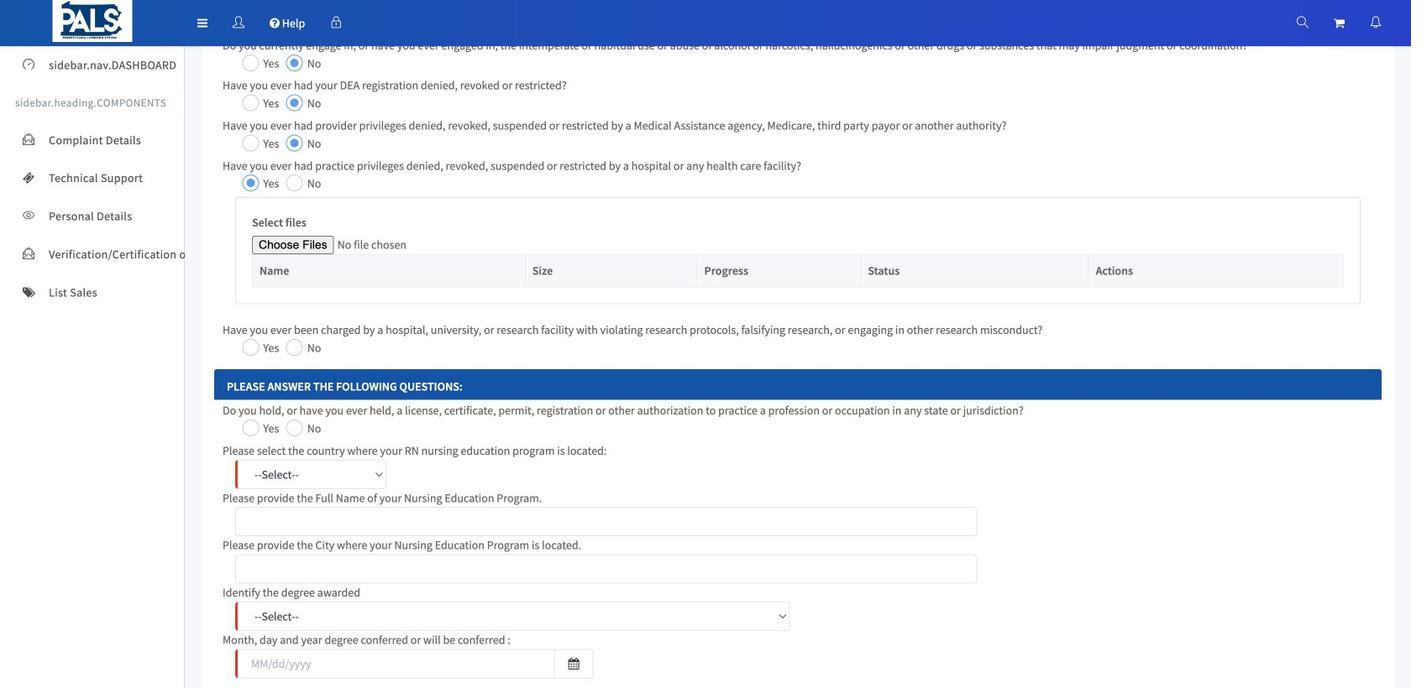 Task type: locate. For each thing, give the bounding box(es) containing it.
Enter a date text field
[[235, 650, 555, 679]]

None file field
[[252, 236, 451, 255]]

navigation
[[0, 0, 1411, 46]]

1 vertical spatial enter your answer here. text field
[[235, 555, 977, 584]]

Enter your answer here. text field
[[235, 507, 977, 537], [235, 555, 977, 584]]

0 vertical spatial enter your answer here. text field
[[235, 507, 977, 537]]



Task type: vqa. For each thing, say whether or not it's contained in the screenshot.
the top info circle image
no



Task type: describe. For each thing, give the bounding box(es) containing it.
app logo image
[[53, 0, 132, 42]]

2 enter your answer here. text field from the top
[[235, 555, 977, 584]]

1 enter your answer here. text field from the top
[[235, 507, 977, 537]]



